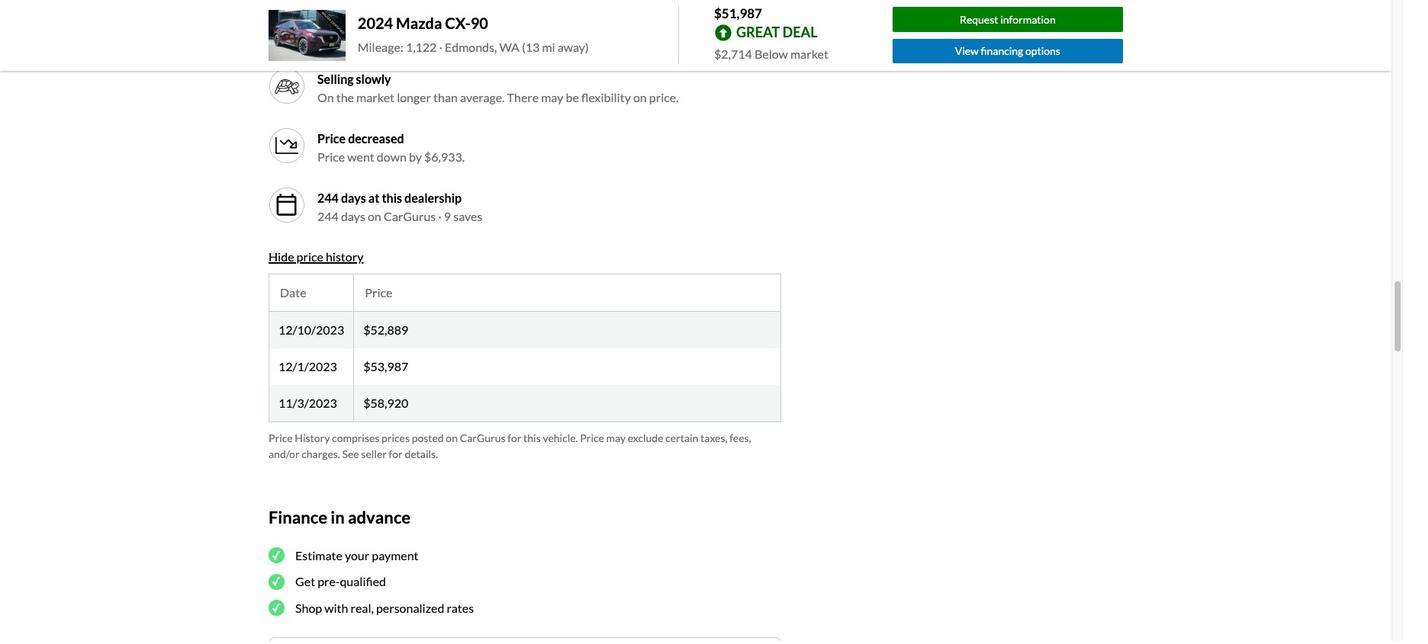 Task type: describe. For each thing, give the bounding box(es) containing it.
$52,889
[[363, 323, 408, 337]]

price may exclude certain taxes, fees, and/or charges. see seller for details.
[[269, 432, 751, 461]]

details.
[[405, 448, 438, 461]]

this
[[269, 13, 291, 28]]

this inside we compared this car with similar 2024 mazda cx-90 based on price, mileage, features, condition, dealer reputation, and other factors.
[[552, 13, 572, 28]]

0 horizontal spatial $2,714
[[324, 13, 362, 28]]

$58,920
[[363, 396, 408, 411]]

0 vertical spatial market
[[401, 13, 440, 28]]

at
[[368, 191, 379, 205]]

average.
[[460, 90, 505, 105]]

get
[[295, 575, 315, 589]]

$51,987
[[714, 5, 762, 21]]

$6,933.
[[424, 150, 465, 164]]

price
[[296, 250, 323, 264]]

shop
[[295, 601, 322, 615]]

based
[[269, 31, 300, 46]]

price history comprises prices posted on cargurus for this vehicle.
[[269, 432, 578, 445]]

payment
[[372, 548, 419, 563]]

(13
[[522, 40, 540, 54]]

request information
[[960, 13, 1056, 26]]

price decreased price went down by $6,933.
[[317, 131, 465, 164]]

$53,987
[[363, 360, 408, 374]]

market inside the selling slowly on the market longer than average. there may be flexibility on price.
[[356, 90, 395, 105]]

12/10/2023
[[278, 323, 344, 337]]

than
[[433, 90, 458, 105]]

be
[[566, 90, 579, 105]]

we
[[475, 13, 494, 28]]

hide price history link
[[269, 250, 363, 264]]

features,
[[397, 31, 444, 46]]

for inside price may exclude certain taxes, fees, and/or charges. see seller for details.
[[389, 448, 403, 461]]

date
[[280, 286, 306, 300]]

2 horizontal spatial market
[[790, 46, 829, 61]]

may inside price may exclude certain taxes, fees, and/or charges. see seller for details.
[[606, 432, 626, 445]]

vehicle.
[[543, 432, 578, 445]]

taxes,
[[700, 432, 727, 445]]

2024 inside we compared this car with similar 2024 mazda cx-90 based on price, mileage, features, condition, dealer reputation, and other factors.
[[657, 13, 686, 28]]

selling slowly on the market longer than average. there may be flexibility on price.
[[317, 72, 679, 105]]

and
[[600, 31, 619, 46]]

below
[[365, 13, 398, 28]]

view financing options
[[955, 45, 1061, 58]]

estimate
[[295, 548, 343, 563]]

mileage,
[[350, 31, 394, 46]]

flexibility
[[581, 90, 631, 105]]

qualified
[[340, 575, 386, 589]]

12/1/2023
[[278, 360, 337, 374]]

finance
[[269, 508, 327, 528]]

mazda inside 2024 mazda cx-90 mileage: 1,122 · edmonds, wa (13 mi away)
[[396, 14, 442, 32]]

your
[[345, 548, 369, 563]]

cargurus inside 244 days at this dealership 244 days on cargurus · 9 saves
[[384, 209, 436, 224]]

cx- inside 2024 mazda cx-90 mileage: 1,122 · edmonds, wa (13 mi away)
[[445, 14, 471, 32]]

pre-
[[318, 575, 340, 589]]

mi
[[542, 40, 555, 54]]

seller
[[361, 448, 387, 461]]

charges.
[[302, 448, 340, 461]]

great deal
[[736, 23, 818, 40]]

this inside 244 days at this dealership 244 days on cargurus · 9 saves
[[382, 191, 402, 205]]

2024 inside 2024 mazda cx-90 mileage: 1,122 · edmonds, wa (13 mi away)
[[358, 14, 393, 32]]

$2,714 below market
[[714, 46, 829, 61]]

history
[[295, 432, 330, 445]]

244 days at this dealership 244 days on cargurus · 9 saves
[[317, 191, 482, 224]]

other
[[622, 31, 651, 46]]

wa
[[499, 40, 520, 54]]

dealership
[[404, 191, 462, 205]]

price for price
[[365, 286, 392, 300]]

on inside we compared this car with similar 2024 mazda cx-90 based on price, mileage, features, condition, dealer reputation, and other factors.
[[302, 31, 316, 46]]

1 days from the top
[[341, 191, 366, 205]]

went
[[347, 150, 374, 164]]

saves
[[453, 209, 482, 224]]

shop with real, personalized rates
[[295, 601, 474, 615]]

dealer
[[502, 31, 536, 46]]

selling
[[317, 72, 354, 86]]

1 horizontal spatial this
[[523, 432, 541, 445]]

away)
[[558, 40, 589, 54]]

comprises
[[332, 432, 380, 445]]

options
[[1025, 45, 1061, 58]]

get pre-qualified
[[295, 575, 386, 589]]

advance
[[348, 508, 411, 528]]

longer
[[397, 90, 431, 105]]

1 vertical spatial $2,714
[[714, 46, 752, 61]]

similar
[[619, 13, 655, 28]]

there
[[507, 90, 539, 105]]

posted
[[412, 432, 444, 445]]

in
[[331, 508, 345, 528]]



Task type: locate. For each thing, give the bounding box(es) containing it.
2 vertical spatial this
[[523, 432, 541, 445]]

request
[[960, 13, 998, 26]]

0 vertical spatial for
[[508, 432, 521, 445]]

0 horizontal spatial market
[[356, 90, 395, 105]]

price for price decreased price went down by $6,933.
[[317, 131, 346, 146]]

this right at
[[382, 191, 402, 205]]

rates
[[447, 601, 474, 615]]

down
[[377, 150, 407, 164]]

mileage:
[[358, 40, 403, 54]]

0 horizontal spatial cargurus
[[384, 209, 436, 224]]

2 horizontal spatial this
[[552, 13, 572, 28]]

price decreased image
[[269, 128, 305, 164], [275, 134, 299, 158]]

0 horizontal spatial with
[[324, 601, 348, 615]]

1 vertical spatial days
[[341, 209, 365, 224]]

may left the exclude at the bottom of page
[[606, 432, 626, 445]]

price
[[317, 131, 346, 146], [317, 150, 345, 164], [365, 286, 392, 300], [269, 432, 293, 445], [580, 432, 604, 445]]

car left is
[[294, 13, 311, 28]]

factors.
[[654, 31, 694, 46]]

90 up edmonds,
[[471, 14, 488, 32]]

1 vertical spatial ·
[[438, 209, 442, 224]]

price. up condition,
[[442, 13, 473, 28]]

2 244 from the top
[[317, 209, 339, 224]]

1 244 from the top
[[317, 191, 339, 205]]

for left vehicle.
[[508, 432, 521, 445]]

2 car from the left
[[574, 13, 591, 28]]

1 vertical spatial 244
[[317, 209, 339, 224]]

2 days from the top
[[341, 209, 365, 224]]

0 horizontal spatial may
[[541, 90, 563, 105]]

90 up below
[[747, 13, 761, 28]]

car inside we compared this car with similar 2024 mazda cx-90 based on price, mileage, features, condition, dealer reputation, and other factors.
[[574, 13, 591, 28]]

price up $52,889
[[365, 286, 392, 300]]

great
[[736, 23, 780, 40]]

hide price history
[[269, 250, 363, 264]]

on
[[302, 31, 316, 46], [633, 90, 647, 105], [368, 209, 381, 224], [446, 432, 458, 445]]

certain
[[665, 432, 698, 445]]

fees,
[[730, 432, 751, 445]]

hide
[[269, 250, 294, 264]]

1 car from the left
[[294, 13, 311, 28]]

1 horizontal spatial 90
[[747, 13, 761, 28]]

exclude
[[628, 432, 663, 445]]

price right vehicle.
[[580, 432, 604, 445]]

11/3/2023
[[278, 396, 337, 411]]

price,
[[318, 31, 348, 46]]

price. right flexibility
[[649, 90, 679, 105]]

reputation,
[[538, 31, 597, 46]]

on inside the selling slowly on the market longer than average. there may be flexibility on price.
[[633, 90, 647, 105]]

1 horizontal spatial cargurus
[[460, 432, 506, 445]]

price. inside the selling slowly on the market longer than average. there may be flexibility on price.
[[649, 90, 679, 105]]

with inside we compared this car with similar 2024 mazda cx-90 based on price, mileage, features, condition, dealer reputation, and other factors.
[[593, 13, 617, 28]]

may left the be on the left top of page
[[541, 90, 563, 105]]

244
[[317, 191, 339, 205], [317, 209, 339, 224]]

price up and/or
[[269, 432, 293, 445]]

244 up hide price history link
[[317, 209, 339, 224]]

edmonds,
[[445, 40, 497, 54]]

days up history
[[341, 209, 365, 224]]

car
[[294, 13, 311, 28], [574, 13, 591, 28]]

0 horizontal spatial car
[[294, 13, 311, 28]]

1 horizontal spatial for
[[508, 432, 521, 445]]

market down the deal
[[790, 46, 829, 61]]

prices
[[382, 432, 410, 445]]

deal
[[783, 23, 818, 40]]

0 vertical spatial 244
[[317, 191, 339, 205]]

0 horizontal spatial cx-
[[445, 14, 471, 32]]

request information button
[[892, 7, 1123, 32]]

slowly
[[356, 72, 391, 86]]

$2,714
[[324, 13, 362, 28], [714, 46, 752, 61]]

1 horizontal spatial car
[[574, 13, 591, 28]]

price left went at the left
[[317, 150, 345, 164]]

cargurus right posted
[[460, 432, 506, 445]]

0 vertical spatial ·
[[439, 40, 442, 54]]

0 vertical spatial days
[[341, 191, 366, 205]]

market
[[401, 13, 440, 28], [790, 46, 829, 61], [356, 90, 395, 105]]

on down at
[[368, 209, 381, 224]]

mazda up factors.
[[688, 13, 724, 28]]

cx- inside we compared this car with similar 2024 mazda cx-90 based on price, mileage, features, condition, dealer reputation, and other factors.
[[727, 13, 747, 28]]

on down is
[[302, 31, 316, 46]]

real,
[[351, 601, 374, 615]]

days left at
[[341, 191, 366, 205]]

244 days at this dealership image
[[269, 187, 305, 224], [275, 193, 299, 218]]

0 vertical spatial $2,714
[[324, 13, 362, 28]]

below
[[755, 46, 788, 61]]

may
[[541, 90, 563, 105], [606, 432, 626, 445]]

on right posted
[[446, 432, 458, 445]]

with left 'real,' in the left bottom of the page
[[324, 601, 348, 615]]

1 horizontal spatial market
[[401, 13, 440, 28]]

1 horizontal spatial cx-
[[727, 13, 747, 28]]

1 vertical spatial for
[[389, 448, 403, 461]]

compared
[[496, 13, 549, 28]]

this left vehicle.
[[523, 432, 541, 445]]

9
[[444, 209, 451, 224]]

personalized
[[376, 601, 444, 615]]

· inside 2024 mazda cx-90 mileage: 1,122 · edmonds, wa (13 mi away)
[[439, 40, 442, 54]]

on
[[317, 90, 334, 105]]

history
[[326, 250, 363, 264]]

2024
[[657, 13, 686, 28], [358, 14, 393, 32]]

for down prices
[[389, 448, 403, 461]]

this up reputation,
[[552, 13, 572, 28]]

2024 up mileage:
[[358, 14, 393, 32]]

1 horizontal spatial 2024
[[657, 13, 686, 28]]

price inside price may exclude certain taxes, fees, and/or charges. see seller for details.
[[580, 432, 604, 445]]

0 horizontal spatial mazda
[[396, 14, 442, 32]]

1 vertical spatial price.
[[649, 90, 679, 105]]

is
[[313, 13, 322, 28]]

0 horizontal spatial 90
[[471, 14, 488, 32]]

90 inside we compared this car with similar 2024 mazda cx-90 based on price, mileage, features, condition, dealer reputation, and other factors.
[[747, 13, 761, 28]]

with up and
[[593, 13, 617, 28]]

90
[[747, 13, 761, 28], [471, 14, 488, 32]]

selling slowly image
[[269, 68, 305, 105], [275, 74, 299, 99]]

price for price may exclude certain taxes, fees, and/or charges. see seller for details.
[[580, 432, 604, 445]]

price down the on
[[317, 131, 346, 146]]

the
[[336, 90, 354, 105]]

· right 1,122
[[439, 40, 442, 54]]

we compared this car with similar 2024 mazda cx-90 based on price, mileage, features, condition, dealer reputation, and other factors.
[[269, 13, 761, 46]]

1 horizontal spatial $2,714
[[714, 46, 752, 61]]

cargurus down dealership
[[384, 209, 436, 224]]

1,122
[[406, 40, 437, 54]]

244 left at
[[317, 191, 339, 205]]

0 horizontal spatial for
[[389, 448, 403, 461]]

market down slowly
[[356, 90, 395, 105]]

financing
[[981, 45, 1023, 58]]

· left 9
[[438, 209, 442, 224]]

$2,714 down great
[[714, 46, 752, 61]]

condition,
[[446, 31, 499, 46]]

1 horizontal spatial with
[[593, 13, 617, 28]]

finance in advance
[[269, 508, 411, 528]]

estimate your payment
[[295, 548, 419, 563]]

market up the features, on the left top
[[401, 13, 440, 28]]

1 vertical spatial this
[[382, 191, 402, 205]]

with
[[593, 13, 617, 28], [324, 601, 348, 615]]

0 vertical spatial may
[[541, 90, 563, 105]]

information
[[1000, 13, 1056, 26]]

car up reputation,
[[574, 13, 591, 28]]

1 horizontal spatial mazda
[[688, 13, 724, 28]]

0 vertical spatial price.
[[442, 13, 473, 28]]

$2,714 up price,
[[324, 13, 362, 28]]

0 horizontal spatial 2024
[[358, 14, 393, 32]]

decreased
[[348, 131, 404, 146]]

0 vertical spatial cargurus
[[384, 209, 436, 224]]

by
[[409, 150, 422, 164]]

0 vertical spatial this
[[552, 13, 572, 28]]

90 inside 2024 mazda cx-90 mileage: 1,122 · edmonds, wa (13 mi away)
[[471, 14, 488, 32]]

may inside the selling slowly on the market longer than average. there may be flexibility on price.
[[541, 90, 563, 105]]

1 vertical spatial with
[[324, 601, 348, 615]]

for
[[508, 432, 521, 445], [389, 448, 403, 461]]

and/or
[[269, 448, 300, 461]]

cx- up the $2,714 below market
[[727, 13, 747, 28]]

on right flexibility
[[633, 90, 647, 105]]

mazda up 1,122
[[396, 14, 442, 32]]

cx- left the "we"
[[445, 14, 471, 32]]

1 vertical spatial market
[[790, 46, 829, 61]]

view financing options button
[[892, 39, 1123, 64]]

1 horizontal spatial may
[[606, 432, 626, 445]]

0 vertical spatial with
[[593, 13, 617, 28]]

mazda inside we compared this car with similar 2024 mazda cx-90 based on price, mileage, features, condition, dealer reputation, and other factors.
[[688, 13, 724, 28]]

cargurus
[[384, 209, 436, 224], [460, 432, 506, 445]]

2 vertical spatial market
[[356, 90, 395, 105]]

2024 up factors.
[[657, 13, 686, 28]]

this car is $2,714 below market price.
[[269, 13, 473, 28]]

1 vertical spatial cargurus
[[460, 432, 506, 445]]

on inside 244 days at this dealership 244 days on cargurus · 9 saves
[[368, 209, 381, 224]]

0 horizontal spatial this
[[382, 191, 402, 205]]

· inside 244 days at this dealership 244 days on cargurus · 9 saves
[[438, 209, 442, 224]]

1 horizontal spatial price.
[[649, 90, 679, 105]]

1 vertical spatial may
[[606, 432, 626, 445]]

view
[[955, 45, 979, 58]]

0 horizontal spatial price.
[[442, 13, 473, 28]]

cx-
[[727, 13, 747, 28], [445, 14, 471, 32]]

price.
[[442, 13, 473, 28], [649, 90, 679, 105]]

2024 mazda cx-90 image
[[269, 10, 345, 61]]

2024 mazda cx-90 mileage: 1,122 · edmonds, wa (13 mi away)
[[358, 14, 589, 54]]

price for price history comprises prices posted on cargurus for this vehicle.
[[269, 432, 293, 445]]



Task type: vqa. For each thing, say whether or not it's contained in the screenshot.
(within related to Austin
no



